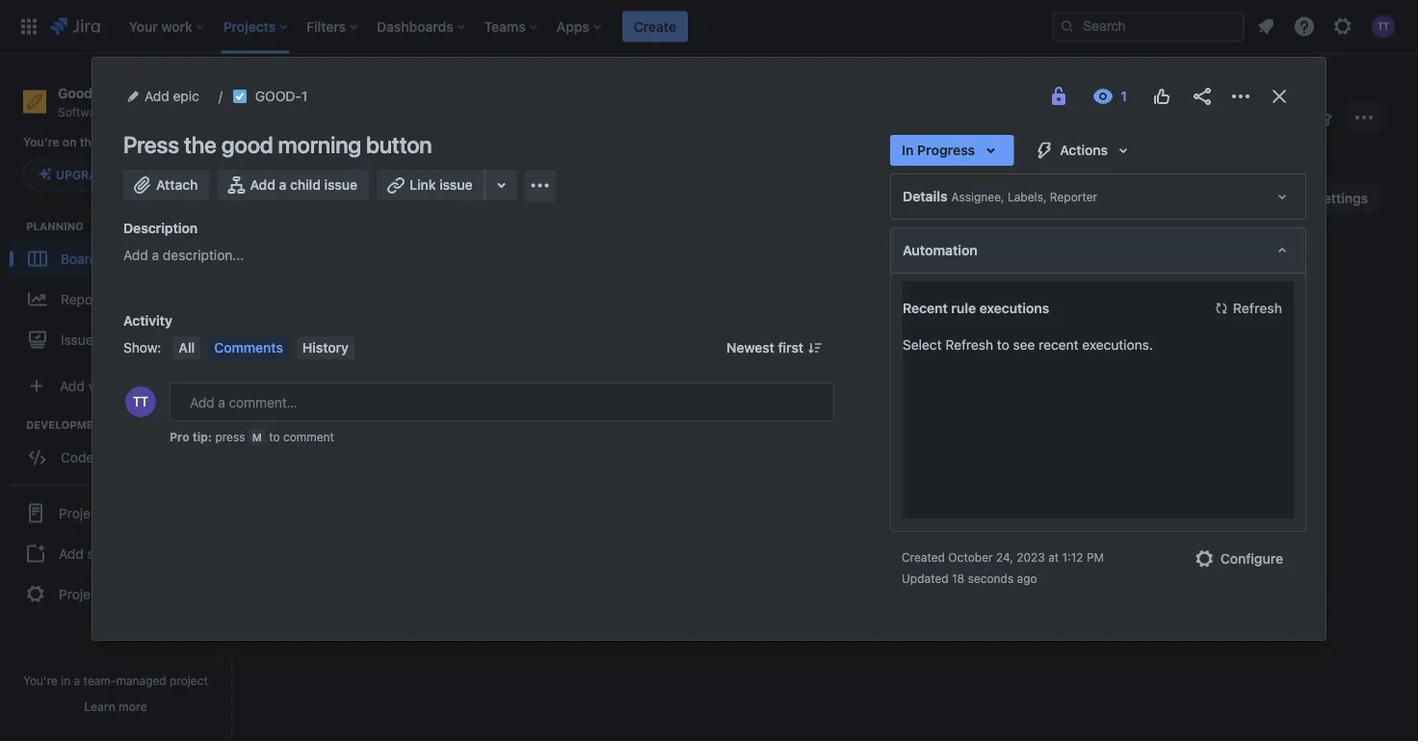 Task type: vqa. For each thing, say whether or not it's contained in the screenshot.
'Learn'
yes



Task type: locate. For each thing, give the bounding box(es) containing it.
1 vertical spatial a
[[152, 247, 159, 263]]

2 project from the top
[[59, 586, 103, 602]]

good-
[[255, 88, 302, 104]]

actions
[[1060, 142, 1108, 158]]

1 horizontal spatial a
[[152, 247, 159, 263]]

updated
[[902, 572, 949, 585]]

a
[[279, 177, 287, 193], [152, 247, 159, 263], [74, 674, 80, 687]]

newest first image
[[808, 340, 823, 356]]

the inside dialog
[[184, 131, 217, 158]]

project up add shortcut
[[59, 505, 103, 521]]

group by
[[980, 192, 1035, 204]]

project
[[59, 505, 103, 521], [59, 586, 103, 602]]

1 horizontal spatial project
[[170, 674, 208, 687]]

the up attach
[[184, 131, 217, 158]]

project inside goodmorning software project
[[110, 105, 148, 118]]

share image
[[1191, 85, 1214, 108]]

add a description...
[[123, 247, 244, 263]]

0 horizontal spatial issue
[[324, 177, 358, 193]]

0 horizontal spatial project
[[110, 105, 148, 118]]

task image
[[232, 89, 248, 104]]

add
[[145, 88, 169, 104], [250, 177, 276, 193], [123, 247, 148, 263], [59, 545, 84, 561]]

configure link
[[1182, 544, 1295, 574]]

code
[[61, 449, 94, 465]]

code link
[[10, 438, 222, 476]]

1 project from the top
[[59, 505, 103, 521]]

project down add shortcut
[[59, 586, 103, 602]]

project down the goodmorning
[[110, 105, 148, 118]]

0 vertical spatial project
[[59, 505, 103, 521]]

1 vertical spatial project
[[59, 586, 103, 602]]

configure
[[1221, 551, 1284, 567]]

team-
[[83, 674, 116, 687]]

18
[[952, 572, 965, 585]]

menu bar
[[169, 336, 358, 360]]

press the good morning button dialog
[[93, 58, 1326, 640]]

a right in
[[74, 674, 80, 687]]

a for child
[[279, 177, 287, 193]]

pro tip: press m to comment
[[170, 430, 334, 443]]

group
[[8, 484, 224, 621]]

project for project pages
[[59, 505, 103, 521]]

0 horizontal spatial a
[[74, 674, 80, 687]]

automation
[[903, 242, 978, 258]]

good board
[[272, 118, 402, 145]]

more
[[119, 700, 147, 713]]

you're
[[23, 136, 59, 149], [23, 674, 58, 687]]

create banner
[[0, 0, 1419, 54]]

1 vertical spatial you're
[[23, 674, 58, 687]]

details assignee, labels, reporter
[[903, 188, 1098, 204]]

you're left in
[[23, 674, 58, 687]]

0 vertical spatial project
[[110, 105, 148, 118]]

copy link to issue image
[[304, 88, 319, 103]]

newest first button
[[715, 336, 835, 360]]

all
[[179, 340, 195, 356]]

2 you're from the top
[[23, 674, 58, 687]]

good
[[221, 131, 273, 158]]

the
[[184, 131, 217, 158], [80, 136, 98, 149]]

project inside 'link'
[[59, 505, 103, 521]]

menu bar inside press the good morning button dialog
[[169, 336, 358, 360]]

create
[[634, 18, 677, 34]]

good
[[272, 118, 338, 145]]

0 horizontal spatial the
[[80, 136, 98, 149]]

you're on the free plan
[[23, 136, 154, 149]]

1 horizontal spatial the
[[184, 131, 217, 158]]

add left shortcut
[[59, 545, 84, 561]]

newest first
[[727, 340, 804, 356]]

Search this board text field
[[272, 181, 360, 216]]

a inside button
[[279, 177, 287, 193]]

add epic
[[145, 88, 199, 104]]

description
[[123, 220, 198, 236]]

1 vertical spatial project
[[170, 674, 208, 687]]

add left epic
[[145, 88, 169, 104]]

activity
[[123, 313, 172, 329]]

october
[[949, 550, 993, 564]]

add shortcut button
[[8, 534, 224, 573]]

add for add a child issue
[[250, 177, 276, 193]]

all button
[[173, 336, 201, 360]]

shortcut
[[87, 545, 139, 561]]

issue right child
[[324, 177, 358, 193]]

press
[[215, 430, 245, 443]]

24,
[[997, 550, 1014, 564]]

project
[[110, 105, 148, 118], [170, 674, 208, 687]]

add down description
[[123, 247, 148, 263]]

you're left on
[[23, 136, 59, 149]]

issue right link
[[440, 177, 473, 193]]

a left child
[[279, 177, 287, 193]]

jira image
[[50, 15, 100, 38], [50, 15, 100, 38]]

0 vertical spatial a
[[279, 177, 287, 193]]

1 horizontal spatial issue
[[440, 177, 473, 193]]

1 issue from the left
[[324, 177, 358, 193]]

project pages
[[59, 505, 144, 521]]

details
[[903, 188, 948, 204]]

automation element
[[891, 227, 1307, 274]]

planning
[[26, 220, 84, 232]]

add app image
[[529, 174, 552, 197]]

0 vertical spatial you're
[[23, 136, 59, 149]]

goodmorning
[[58, 85, 146, 101]]

history button
[[297, 336, 355, 360]]

in progress button
[[891, 135, 1014, 166]]

software
[[58, 105, 106, 118]]

reporter
[[1050, 190, 1098, 203]]

a down description
[[152, 247, 159, 263]]

upgrade
[[56, 168, 113, 182]]

Search field
[[1052, 11, 1245, 42]]

add left child
[[250, 177, 276, 193]]

add for add epic
[[145, 88, 169, 104]]

2 vertical spatial a
[[74, 674, 80, 687]]

add shortcut
[[59, 545, 139, 561]]

planning group
[[10, 218, 230, 365]]

project right the managed
[[170, 674, 208, 687]]

show:
[[123, 340, 161, 356]]

1 you're from the top
[[23, 136, 59, 149]]

reports link
[[10, 278, 222, 320]]

pro
[[170, 430, 189, 443]]

add inside popup button
[[145, 88, 169, 104]]

board
[[61, 251, 98, 266]]

menu bar containing all
[[169, 336, 358, 360]]

profile image of terry turtle image
[[125, 386, 156, 417]]

projects link
[[270, 77, 321, 100]]

development
[[26, 418, 108, 431]]

the right on
[[80, 136, 98, 149]]

2 horizontal spatial a
[[279, 177, 287, 193]]



Task type: describe. For each thing, give the bounding box(es) containing it.
development group
[[10, 417, 230, 482]]

in
[[902, 142, 914, 158]]

seconds
[[968, 572, 1014, 585]]

upgrade button
[[24, 159, 127, 190]]

add a child issue button
[[217, 170, 369, 200]]

comments button
[[208, 336, 289, 360]]

search image
[[1060, 19, 1076, 34]]

add epic button
[[123, 85, 205, 108]]

link issue button
[[377, 170, 486, 200]]

terry turtle image
[[401, 183, 432, 214]]

good-1 link
[[255, 85, 308, 108]]

a for description...
[[152, 247, 159, 263]]

unassigned image
[[760, 346, 784, 369]]

m
[[252, 431, 262, 443]]

primary element
[[12, 0, 1052, 53]]

in
[[61, 674, 71, 687]]

link issue
[[410, 177, 473, 193]]

pm
[[1087, 550, 1105, 564]]

learn
[[84, 700, 115, 713]]

1
[[302, 88, 308, 104]]

good-1
[[255, 88, 308, 104]]

created october 24, 2023 at 1:12 pm updated 18 seconds ago
[[902, 550, 1105, 585]]

first
[[778, 340, 804, 356]]

pages
[[107, 505, 144, 521]]

add for add a description...
[[123, 247, 148, 263]]

2023
[[1017, 550, 1046, 564]]

Add a comment… field
[[170, 383, 835, 421]]

epic
[[173, 88, 199, 104]]

link web pages and more image
[[490, 173, 513, 197]]

1:12
[[1063, 550, 1084, 564]]

comments
[[214, 340, 283, 356]]

star good board image
[[1313, 106, 1336, 129]]

actions image
[[1230, 85, 1253, 108]]

attach
[[156, 177, 198, 193]]

you're in a team-managed project
[[23, 674, 208, 687]]

comment
[[283, 430, 334, 443]]

press
[[123, 131, 179, 158]]

by
[[1021, 192, 1035, 204]]

on
[[63, 136, 77, 149]]

morning
[[278, 131, 361, 158]]

close image
[[1268, 85, 1292, 108]]

learn more
[[84, 700, 147, 713]]

created
[[902, 550, 945, 564]]

link
[[410, 177, 436, 193]]

create column image
[[1089, 253, 1112, 276]]

ago
[[1017, 572, 1038, 585]]

plan
[[129, 136, 154, 149]]

projects
[[270, 80, 321, 96]]

progress
[[918, 142, 976, 158]]

newest
[[727, 340, 775, 356]]

create button
[[622, 11, 688, 42]]

add people image
[[445, 187, 468, 210]]

you're for you're in a team-managed project
[[23, 674, 58, 687]]

tip:
[[192, 430, 212, 443]]

issues link
[[10, 320, 222, 359]]

at
[[1049, 550, 1059, 564]]

history
[[303, 340, 349, 356]]

add for add shortcut
[[59, 545, 84, 561]]

description...
[[163, 247, 244, 263]]

add a child issue
[[250, 177, 358, 193]]

you're for you're on the free plan
[[23, 136, 59, 149]]

reports
[[61, 291, 109, 307]]

assignee,
[[952, 190, 1005, 203]]

attach button
[[123, 170, 210, 200]]

in progress
[[902, 142, 976, 158]]

project settings
[[59, 586, 156, 602]]

project settings link
[[8, 573, 224, 615]]

project for project settings
[[59, 586, 103, 602]]

automations menu button icon image
[[1280, 106, 1303, 129]]

board link
[[10, 239, 222, 278]]

settings
[[107, 586, 156, 602]]

group
[[980, 192, 1018, 204]]

vote options: no one has voted for this issue yet. image
[[1151, 85, 1174, 108]]

button
[[366, 131, 432, 158]]

board
[[343, 118, 402, 145]]

labels,
[[1008, 190, 1047, 203]]

2 issue from the left
[[440, 177, 473, 193]]

learn more button
[[84, 699, 147, 714]]

group containing project pages
[[8, 484, 224, 621]]

issues
[[61, 331, 100, 347]]

managed
[[116, 674, 166, 687]]

to
[[269, 430, 280, 443]]

project pages link
[[8, 492, 224, 534]]

details element
[[891, 173, 1307, 220]]

child
[[290, 177, 321, 193]]

free
[[101, 136, 126, 149]]



